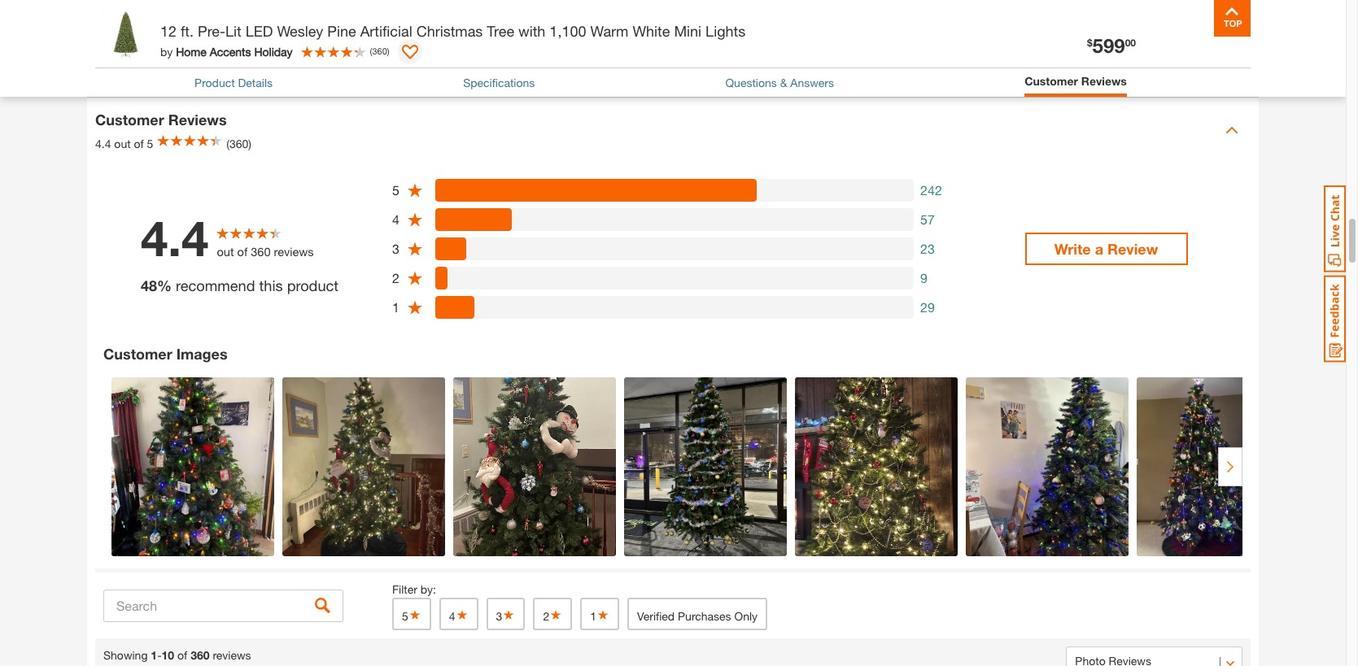 Task type: locate. For each thing, give the bounding box(es) containing it.
top button
[[1214, 0, 1251, 37]]

0 horizontal spatial 1
[[151, 649, 157, 663]]

1
[[392, 300, 400, 315], [590, 610, 597, 624], [151, 649, 157, 663]]

star symbol image for 4
[[455, 610, 468, 621]]

1 star symbol image from the left
[[408, 610, 421, 621]]

0 horizontal spatial of
[[134, 136, 144, 150]]

1 vertical spatial reviews
[[213, 649, 251, 663]]

star icon image for 2
[[407, 271, 423, 286]]

92
[[95, 70, 108, 84]]

star symbol image
[[408, 610, 421, 621], [455, 610, 468, 621], [597, 610, 610, 621]]

0 vertical spatial 360
[[372, 45, 387, 56]]

0 horizontal spatial 3
[[392, 241, 400, 257]]

0 vertical spatial answers
[[184, 44, 245, 62]]

0 vertical spatial out
[[114, 136, 131, 150]]

2 star symbol image from the left
[[455, 610, 468, 621]]

0 horizontal spatial 360
[[191, 649, 210, 663]]

12 ft. pre-lit led wesley pine artificial christmas tree with 1,100 warm white mini lights
[[160, 22, 746, 40]]

1 star symbol image from the left
[[502, 610, 515, 621]]

1 horizontal spatial reviews
[[1081, 74, 1127, 88]]

answers
[[184, 44, 245, 62], [791, 76, 834, 89]]

star symbol image left the "3" button
[[455, 610, 468, 621]]

57
[[921, 212, 935, 227]]

1 vertical spatial 2
[[543, 610, 549, 624]]

0 horizontal spatial answers
[[184, 44, 245, 62]]

purchases
[[678, 610, 731, 624]]

2 horizontal spatial of
[[237, 245, 248, 258]]

0 vertical spatial customer
[[1025, 74, 1078, 88]]

1 horizontal spatial star symbol image
[[549, 610, 563, 621]]

& for questions & answers 92
[[170, 44, 180, 62]]

of
[[134, 136, 144, 150], [237, 245, 248, 258], [177, 649, 187, 663]]

2 button
[[533, 598, 572, 631]]

1 horizontal spatial 1
[[392, 300, 400, 315]]

1,100
[[550, 22, 586, 40]]

2 horizontal spatial 5
[[402, 610, 408, 624]]

star symbol image left the 2 button
[[502, 610, 515, 621]]

questions
[[95, 44, 166, 62], [726, 76, 777, 89]]

out
[[114, 136, 131, 150], [217, 245, 234, 258]]

star symbol image inside the 5 'button'
[[408, 610, 421, 621]]

1 inside "button"
[[590, 610, 597, 624]]

1 horizontal spatial 5
[[392, 182, 400, 198]]

4.4
[[95, 136, 111, 150], [141, 209, 209, 267]]

star symbol image right the 2 button
[[597, 610, 610, 621]]

star symbol image for 2
[[549, 610, 563, 621]]

5
[[147, 136, 153, 150], [392, 182, 400, 198], [402, 610, 408, 624]]

questions inside questions & answers 92
[[95, 44, 166, 62]]

reviews
[[274, 245, 314, 258], [213, 649, 251, 663]]

& inside questions & answers 92
[[170, 44, 180, 62]]

1 horizontal spatial questions
[[726, 76, 777, 89]]

1 vertical spatial out
[[217, 245, 234, 258]]

0 vertical spatial 4.4
[[95, 136, 111, 150]]

customer reviews button
[[1025, 72, 1127, 93], [1025, 72, 1127, 90]]

0 vertical spatial &
[[170, 44, 180, 62]]

by
[[160, 44, 173, 58]]

verified purchases only button
[[627, 598, 768, 631]]

0 horizontal spatial out
[[114, 136, 131, 150]]

48 % recommend this product
[[141, 276, 339, 294]]

5 inside 'button'
[[402, 610, 408, 624]]

reviews down "599"
[[1081, 74, 1127, 88]]

1 vertical spatial reviews
[[168, 110, 227, 128]]

0 horizontal spatial star symbol image
[[502, 610, 515, 621]]

2 inside button
[[543, 610, 549, 624]]

0 vertical spatial 2
[[392, 270, 400, 286]]

5 star icon image from the top
[[407, 300, 423, 316]]

1 horizontal spatial 3
[[496, 610, 502, 624]]

0 horizontal spatial questions
[[95, 44, 166, 62]]

2 vertical spatial of
[[177, 649, 187, 663]]

1 horizontal spatial 2
[[543, 610, 549, 624]]

star symbol image left 1 "button"
[[549, 610, 563, 621]]

%
[[157, 276, 172, 294]]

reviews
[[1081, 74, 1127, 88], [168, 110, 227, 128]]

verified purchases only
[[637, 610, 758, 624]]

star symbol image for 3
[[502, 610, 515, 621]]

0 horizontal spatial 5
[[147, 136, 153, 150]]

reviews down search 'text field'
[[213, 649, 251, 663]]

questions down lights
[[726, 76, 777, 89]]

questions up 92
[[95, 44, 166, 62]]

tree
[[487, 22, 514, 40]]

1 horizontal spatial customer reviews
[[1025, 74, 1127, 88]]

star icon image for 1
[[407, 300, 423, 316]]

0 horizontal spatial 2
[[392, 270, 400, 286]]

1 horizontal spatial star symbol image
[[455, 610, 468, 621]]

1 horizontal spatial reviews
[[274, 245, 314, 258]]

customer reviews
[[1025, 74, 1127, 88], [95, 110, 227, 128]]

star symbol image down filter by:
[[408, 610, 421, 621]]

3 star symbol image from the left
[[597, 610, 610, 621]]

a
[[1095, 240, 1104, 258]]

questions & answers button
[[726, 74, 834, 91], [726, 74, 834, 91]]

3
[[392, 241, 400, 257], [496, 610, 502, 624]]

star symbol image inside 1 "button"
[[597, 610, 610, 621]]

display image
[[402, 45, 418, 61]]

3 star icon image from the top
[[407, 241, 423, 257]]

ft.
[[181, 22, 194, 40]]

599
[[1093, 34, 1125, 57]]

warm
[[590, 22, 629, 40]]

star icon image
[[407, 183, 423, 199], [407, 212, 423, 228], [407, 241, 423, 257], [407, 271, 423, 286], [407, 300, 423, 316]]

review
[[1108, 240, 1158, 258]]

pine
[[327, 22, 356, 40]]

answers inside questions & answers 92
[[184, 44, 245, 62]]

1 horizontal spatial 360
[[251, 245, 271, 258]]

2 vertical spatial 1
[[151, 649, 157, 663]]

2 horizontal spatial star symbol image
[[597, 610, 610, 621]]

accents
[[210, 44, 251, 58]]

1 star icon image from the top
[[407, 183, 423, 199]]

1 horizontal spatial &
[[780, 76, 787, 89]]

1 vertical spatial customer reviews
[[95, 110, 227, 128]]

write
[[1054, 240, 1091, 258]]

white
[[633, 22, 670, 40]]

1 horizontal spatial answers
[[791, 76, 834, 89]]

reviews up product
[[274, 245, 314, 258]]

1 vertical spatial 3
[[496, 610, 502, 624]]

0 vertical spatial questions
[[95, 44, 166, 62]]

product
[[195, 76, 235, 89]]

recommend
[[176, 276, 255, 294]]

$ 599 00
[[1087, 34, 1136, 57]]

1 vertical spatial 5
[[392, 182, 400, 198]]

specifications button
[[463, 74, 535, 91], [463, 74, 535, 91]]

star symbol image inside the 2 button
[[549, 610, 563, 621]]

customer
[[1025, 74, 1078, 88], [95, 110, 164, 128], [103, 345, 172, 363]]

1 vertical spatial 4
[[449, 610, 455, 624]]

0 vertical spatial reviews
[[1081, 74, 1127, 88]]

1 vertical spatial questions
[[726, 76, 777, 89]]

pre-
[[198, 22, 225, 40]]

specifications
[[463, 76, 535, 89]]

4.4 for 4.4 out of 5
[[95, 136, 111, 150]]

4 star icon image from the top
[[407, 271, 423, 286]]

2 star symbol image from the left
[[549, 610, 563, 621]]

product details button
[[195, 74, 273, 91], [195, 74, 273, 91]]

1 vertical spatial answers
[[791, 76, 834, 89]]

customer reviews down $
[[1025, 74, 1127, 88]]

1 vertical spatial 4.4
[[141, 209, 209, 267]]

2 vertical spatial 360
[[191, 649, 210, 663]]

star icon image for 3
[[407, 241, 423, 257]]

360 up "this"
[[251, 245, 271, 258]]

caret image
[[1226, 124, 1239, 137]]

&
[[170, 44, 180, 62], [780, 76, 787, 89]]

0 vertical spatial of
[[134, 136, 144, 150]]

1 horizontal spatial of
[[177, 649, 187, 663]]

1 vertical spatial &
[[780, 76, 787, 89]]

0 horizontal spatial 4.4
[[95, 136, 111, 150]]

2 horizontal spatial 1
[[590, 610, 597, 624]]

1 horizontal spatial 4.4
[[141, 209, 209, 267]]

reviews down product on the top left of page
[[168, 110, 227, 128]]

2 vertical spatial 5
[[402, 610, 408, 624]]

4.4 up %
[[141, 209, 209, 267]]

4
[[392, 212, 400, 227], [449, 610, 455, 624]]

3 inside button
[[496, 610, 502, 624]]

)
[[387, 45, 390, 56]]

4.4 down 92
[[95, 136, 111, 150]]

1 vertical spatial 1
[[590, 610, 597, 624]]

360 right 10 at left
[[191, 649, 210, 663]]

360
[[372, 45, 387, 56], [251, 245, 271, 258], [191, 649, 210, 663]]

0 horizontal spatial star symbol image
[[408, 610, 421, 621]]

0 vertical spatial 1
[[392, 300, 400, 315]]

1 horizontal spatial 4
[[449, 610, 455, 624]]

4 button
[[439, 598, 478, 631]]

0 horizontal spatial &
[[170, 44, 180, 62]]

customer reviews up the 4.4 out of 5
[[95, 110, 227, 128]]

0 vertical spatial 4
[[392, 212, 400, 227]]

verified
[[637, 610, 675, 624]]

star symbol image inside the "3" button
[[502, 610, 515, 621]]

360 down artificial
[[372, 45, 387, 56]]

star symbol image inside 4 "button"
[[455, 610, 468, 621]]

1 vertical spatial customer
[[95, 110, 164, 128]]

2 star icon image from the top
[[407, 212, 423, 228]]

2
[[392, 270, 400, 286], [543, 610, 549, 624]]

star symbol image
[[502, 610, 515, 621], [549, 610, 563, 621]]

feedback link image
[[1324, 275, 1346, 363]]

live chat image
[[1324, 186, 1346, 273]]

1 button
[[580, 598, 619, 631]]



Task type: vqa. For each thing, say whether or not it's contained in the screenshot.
Questions
yes



Task type: describe. For each thing, give the bounding box(es) containing it.
christmas
[[416, 22, 483, 40]]

only
[[735, 610, 758, 624]]

answers for questions & answers
[[791, 76, 834, 89]]

this
[[259, 276, 283, 294]]

filter by:
[[392, 583, 436, 597]]

star symbol image for 5
[[408, 610, 421, 621]]

write a review button
[[1025, 233, 1188, 265]]

(360)
[[227, 136, 251, 150]]

lit
[[225, 22, 241, 40]]

0 vertical spatial 5
[[147, 136, 153, 150]]

customer images
[[103, 345, 228, 363]]

by home accents holiday
[[160, 44, 293, 58]]

9
[[921, 270, 928, 286]]

by:
[[421, 583, 436, 597]]

5 button
[[392, 598, 431, 631]]

questions & answers 92
[[95, 44, 245, 84]]

10
[[162, 649, 174, 663]]

4.4 for 4.4
[[141, 209, 209, 267]]

star icon image for 5
[[407, 183, 423, 199]]

with
[[518, 22, 546, 40]]

242
[[921, 182, 942, 198]]

product details
[[195, 76, 273, 89]]

answers for questions & answers 92
[[184, 44, 245, 62]]

2 horizontal spatial 360
[[372, 45, 387, 56]]

1 horizontal spatial out
[[217, 245, 234, 258]]

0 horizontal spatial 4
[[392, 212, 400, 227]]

$
[[1087, 37, 1093, 49]]

-
[[157, 649, 162, 663]]

0 vertical spatial customer reviews
[[1025, 74, 1127, 88]]

star symbol image for 1
[[597, 610, 610, 621]]

write a review
[[1054, 240, 1158, 258]]

product image image
[[99, 8, 152, 61]]

filter
[[392, 583, 417, 597]]

Search text field
[[103, 590, 343, 622]]

led
[[246, 22, 273, 40]]

2 vertical spatial customer
[[103, 345, 172, 363]]

questions for questions & answers 92
[[95, 44, 166, 62]]

out of 360 reviews
[[217, 245, 314, 258]]

questions for questions & answers
[[726, 76, 777, 89]]

48
[[141, 276, 157, 294]]

star icon image for 4
[[407, 212, 423, 228]]

home
[[176, 44, 207, 58]]

4.4 out of 5
[[95, 136, 153, 150]]

holiday
[[254, 44, 293, 58]]

images
[[176, 345, 228, 363]]

00
[[1125, 37, 1136, 49]]

0 horizontal spatial customer reviews
[[95, 110, 227, 128]]

showing
[[103, 649, 148, 663]]

23
[[921, 241, 935, 257]]

& for questions & answers
[[780, 76, 787, 89]]

mini
[[674, 22, 702, 40]]

29
[[921, 300, 935, 315]]

details
[[238, 76, 273, 89]]

1 vertical spatial 360
[[251, 245, 271, 258]]

3 button
[[486, 598, 525, 631]]

0 horizontal spatial reviews
[[168, 110, 227, 128]]

0 vertical spatial 3
[[392, 241, 400, 257]]

( 360 )
[[370, 45, 390, 56]]

product
[[287, 276, 339, 294]]

0 horizontal spatial reviews
[[213, 649, 251, 663]]

4 inside "button"
[[449, 610, 455, 624]]

artificial
[[360, 22, 412, 40]]

lights
[[706, 22, 746, 40]]

0 vertical spatial reviews
[[274, 245, 314, 258]]

1 vertical spatial of
[[237, 245, 248, 258]]

wesley
[[277, 22, 323, 40]]

questions & answers
[[726, 76, 834, 89]]

showing 1 - 10 of 360 reviews
[[103, 649, 251, 663]]

12
[[160, 22, 177, 40]]

(
[[370, 45, 372, 56]]



